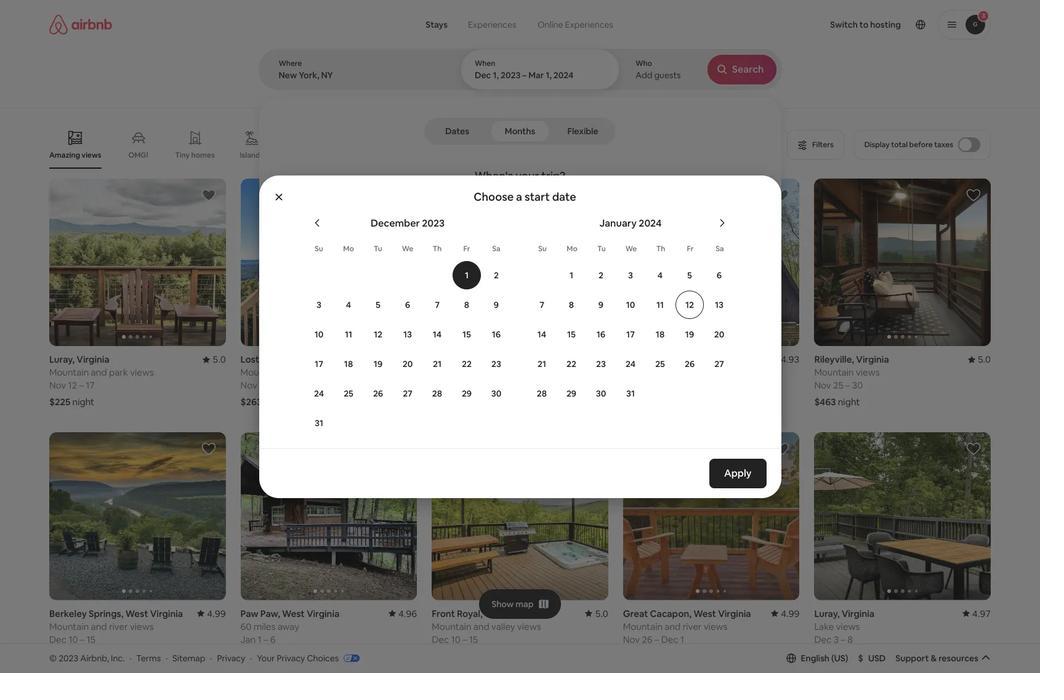 Task type: describe. For each thing, give the bounding box(es) containing it.
mountain inside fort valley, virginia mountain and lake views jan 2 – 7 $210 night
[[432, 367, 471, 378]]

10 up the 'haymarket,'
[[626, 299, 635, 310]]

$225
[[49, 396, 70, 408]]

virginia inside berkeley springs, west virginia mountain and river views dec 10 – 15 $200 night
[[150, 608, 183, 619]]

virginia inside luray, virginia lake views dec 3 – 8 $198 night
[[842, 608, 875, 619]]

$110
[[241, 650, 260, 662]]

starting
[[461, 395, 498, 408]]

mar
[[529, 70, 544, 81]]

0 horizontal spatial 30
[[491, 388, 502, 399]]

3 for topmost 3 button
[[628, 269, 633, 281]]

1 vertical spatial 18 button
[[334, 350, 363, 378]]

– inside rileyville, virginia mountain views nov 25 – 30 $463 night
[[846, 380, 850, 391]]

west for paw,
[[282, 608, 305, 619]]

mountain inside front royal, virginia mountain and valley views dec 10 – 15 $619 night
[[432, 621, 471, 632]]

group for luray, virginia lake views dec 3 – 8 $198 night
[[815, 433, 991, 600]]

1 horizontal spatial 26 button
[[675, 350, 705, 378]]

0 horizontal spatial 13 button
[[393, 320, 423, 348]]

$619
[[432, 650, 452, 662]]

mountain inside rileyville, virginia mountain views nov 25 – 30 $463 night
[[815, 367, 854, 378]]

add to wishlist: haymarket, virginia image
[[775, 188, 790, 203]]

0 horizontal spatial 24 button
[[304, 379, 334, 407]]

0 vertical spatial 17
[[626, 329, 635, 340]]

&
[[931, 653, 937, 664]]

4.93
[[781, 354, 800, 365]]

1 vertical spatial 26 button
[[363, 379, 393, 407]]

taxes
[[934, 140, 953, 150]]

dec inside front royal, virginia mountain and valley views dec 10 – 15 $619 night
[[432, 634, 449, 645]]

amazing views
[[49, 150, 101, 160]]

berkeley springs, west virginia mountain and river views dec 10 – 15 $200 night
[[49, 608, 183, 662]]

west for city,
[[283, 354, 306, 365]]

date
[[552, 189, 576, 204]]

treehouses
[[751, 150, 791, 160]]

flexible button
[[552, 120, 613, 142]]

night inside paw paw, west virginia 60 miles away jan 1 – 6 $110 night
[[262, 650, 284, 662]]

1 horizontal spatial 27
[[715, 358, 724, 369]]

paw
[[241, 608, 258, 619]]

1 horizontal spatial 17 button
[[616, 320, 646, 348]]

$198
[[815, 650, 835, 662]]

26 for bottommost 26 "button"
[[373, 388, 383, 399]]

$210
[[432, 396, 452, 408]]

trip?
[[541, 169, 566, 183]]

terms
[[136, 653, 161, 664]]

4.97
[[972, 608, 991, 619]]

1 vertical spatial 11 button
[[334, 320, 363, 348]]

when's your trip?
[[475, 169, 566, 183]]

3 · from the left
[[210, 653, 212, 664]]

14 for first 14 button from the left
[[433, 329, 442, 340]]

online
[[538, 19, 563, 30]]

front royal, virginia mountain and valley views dec 10 – 15 $619 night
[[432, 608, 541, 662]]

show map
[[492, 598, 534, 610]]

jan for jan 1 – 6
[[241, 634, 256, 645]]

2 9 button from the left
[[586, 290, 616, 319]]

1 vertical spatial 5 button
[[363, 290, 393, 319]]

0 vertical spatial 27 button
[[705, 350, 734, 378]]

great cacapon, west virginia mountain and river views nov 26 – dec 1 $208 night
[[623, 608, 751, 662]]

edit
[[561, 395, 579, 408]]

2 23 button from the left
[[586, 350, 616, 378]]

choose
[[474, 189, 514, 204]]

© 2023 airbnb, inc. ·
[[49, 653, 131, 664]]

2 th from the left
[[656, 244, 665, 253]]

map
[[516, 598, 534, 610]]

1 horizontal spatial 18 button
[[646, 320, 675, 348]]

2 fr from the left
[[687, 244, 694, 253]]

group for haymarket, virginia mountain views nov 5 – 10 $315
[[623, 179, 800, 346]]

0 vertical spatial 25 button
[[646, 350, 675, 378]]

1 horizontal spatial 4 button
[[646, 261, 675, 289]]

group for rileyville, virginia mountain views nov 25 – 30 $463 night
[[815, 179, 991, 346]]

apply button
[[710, 459, 767, 488]]

add to wishlist: front royal, virginia image
[[584, 442, 599, 457]]

2024 inside calendar application
[[639, 217, 662, 229]]

0 vertical spatial 4.96
[[590, 354, 608, 365]]

2023 for december 2023
[[422, 217, 445, 229]]

mountain inside berkeley springs, west virginia mountain and river views dec 10 – 15 $200 night
[[49, 621, 89, 632]]

luray, virginia lake views dec 3 – 8 $198 night
[[815, 608, 875, 662]]

add to wishlist: great cacapon, west virginia image
[[775, 442, 790, 457]]

12 inside luray, virginia mountain and park views nov 12 – 17 $225 night
[[68, 380, 77, 391]]

4.99 out of 5 average rating image
[[197, 608, 226, 619]]

display total before taxes button
[[854, 130, 991, 160]]

5 inside lost city, west virginia mountain and valley views nov 5 – 10 $263
[[259, 380, 264, 391]]

west for cacapon,
[[694, 608, 716, 619]]

valley,
[[452, 354, 479, 365]]

1 2 button from the left
[[482, 261, 511, 289]]

10 up lost city, west virginia mountain and valley views nov 5 – 10 $263 at the bottom left
[[315, 329, 324, 340]]

4.96 out of 5 average rating image
[[580, 354, 608, 365]]

views inside haymarket, virginia mountain views nov 5 – 10 $315
[[665, 367, 689, 378]]

1 vertical spatial 10 button
[[304, 320, 334, 348]]

2 21 from the left
[[538, 358, 546, 369]]

night inside front royal, virginia mountain and valley views dec 10 – 15 $619 night
[[454, 650, 476, 662]]

17 inside luray, virginia mountain and park views nov 12 – 17 $225 night
[[86, 380, 95, 391]]

1 21 from the left
[[433, 358, 442, 369]]

starting december 1
[[461, 395, 554, 408]]

west for springs,
[[125, 608, 148, 619]]

0 vertical spatial 6 button
[[705, 261, 734, 289]]

1 vertical spatial 17
[[315, 358, 323, 369]]

2 15 button from the left
[[557, 320, 586, 348]]

mountain inside great cacapon, west virginia mountain and river views nov 26 – dec 1 $208 night
[[623, 621, 663, 632]]

– inside when dec 1, 2023 – mar 1, 2024
[[522, 70, 527, 81]]

$ usd
[[858, 653, 886, 664]]

15 inside front royal, virginia mountain and valley views dec 10 – 15 $619 night
[[469, 634, 478, 645]]

1 vertical spatial 4 button
[[334, 290, 363, 319]]

luray, for mountain
[[49, 354, 75, 365]]

0 horizontal spatial 12 button
[[363, 320, 393, 348]]

2 tu from the left
[[598, 244, 606, 253]]

$208
[[623, 650, 645, 662]]

lake
[[492, 367, 509, 378]]

1 22 from the left
[[462, 358, 472, 369]]

– inside luray, virginia lake views dec 3 – 8 $198 night
[[841, 634, 846, 645]]

lost
[[241, 354, 259, 365]]

park
[[109, 367, 128, 378]]

when dec 1, 2023 – mar 1, 2024
[[475, 59, 574, 81]]

paw,
[[260, 608, 280, 619]]

when
[[475, 59, 495, 68]]

cacapon,
[[650, 608, 692, 619]]

views inside lost city, west virginia mountain and valley views nov 5 – 10 $263
[[326, 367, 350, 378]]

show
[[492, 598, 514, 610]]

30 inside rileyville, virginia mountain views nov 25 – 30 $463 night
[[852, 380, 863, 391]]

10 inside front royal, virginia mountain and valley views dec 10 – 15 $619 night
[[451, 634, 461, 645]]

4.99 for berkeley springs, west virginia mountain and river views dec 10 – 15 $200 night
[[207, 608, 226, 619]]

0 vertical spatial 19
[[685, 329, 694, 340]]

english
[[801, 653, 830, 664]]

months
[[500, 307, 540, 321]]

2 22 from the left
[[567, 358, 577, 369]]

1 1, from the left
[[493, 70, 499, 81]]

1 vertical spatial 4.96
[[398, 608, 417, 619]]

islands
[[240, 150, 264, 160]]

add to wishlist: luray, virginia image for 4.97
[[966, 442, 981, 457]]

choices
[[307, 653, 339, 664]]

$200
[[49, 650, 71, 662]]

4.99 out of 5 average rating image
[[771, 608, 800, 619]]

1 horizontal spatial 12 button
[[675, 290, 705, 319]]

dec inside berkeley springs, west virginia mountain and river views dec 10 – 15 $200 night
[[49, 634, 67, 645]]

virginia inside paw paw, west virginia 60 miles away jan 1 – 6 $110 night
[[307, 608, 340, 619]]

2 su from the left
[[538, 244, 547, 253]]

flexible
[[568, 126, 598, 137]]

1 16 button from the left
[[482, 320, 511, 348]]

1 horizontal spatial 20 button
[[705, 320, 734, 348]]

24 for topmost "24" button
[[626, 358, 636, 369]]

group for luray, virginia mountain and park views nov 12 – 17 $225 night
[[49, 179, 226, 346]]

great
[[623, 608, 648, 619]]

group containing amazing views
[[49, 121, 791, 169]]

0 vertical spatial 18
[[656, 329, 665, 340]]

(us)
[[832, 653, 848, 664]]

2 2 button from the left
[[586, 261, 616, 289]]

haymarket, virginia mountain views nov 5 – 10 $315
[[623, 354, 709, 408]]

1 vertical spatial 5.0 out of 5 average rating image
[[585, 608, 608, 619]]

tab list inside stays tab panel
[[427, 118, 613, 145]]

display
[[865, 140, 890, 150]]

english (us) button
[[786, 653, 848, 664]]

1 th from the left
[[433, 244, 442, 253]]

rileyville, virginia mountain views nov 25 – 30 $463 night
[[815, 354, 889, 408]]

0 vertical spatial 11
[[657, 299, 664, 310]]

2 privacy from the left
[[277, 653, 305, 664]]

lake
[[815, 621, 834, 632]]

your privacy choices
[[257, 653, 339, 664]]

rileyville,
[[815, 354, 854, 365]]

5.0 out of 5 average rating image for luray, virginia mountain and park views nov 12 – 17 $225 night
[[203, 354, 226, 365]]

sitemap
[[173, 653, 205, 664]]

a
[[516, 189, 522, 204]]

jan for jan 2 – 7
[[432, 380, 447, 391]]

1 28 from the left
[[432, 388, 442, 399]]

miles
[[254, 621, 276, 632]]

1 horizontal spatial 13 button
[[705, 290, 734, 319]]

2 · from the left
[[166, 653, 168, 664]]

calendar application
[[291, 204, 1040, 448]]

1 horizontal spatial 30
[[596, 388, 606, 399]]

1 vertical spatial 19
[[374, 358, 383, 369]]

9 for 2nd 9 "button" from the left
[[599, 299, 604, 310]]

2 for 1st the 2 button
[[494, 269, 499, 281]]

0 horizontal spatial 27 button
[[393, 379, 423, 407]]

1 15 button from the left
[[452, 320, 482, 348]]

$
[[858, 653, 863, 664]]

2 8 button from the left
[[557, 290, 586, 319]]

– inside paw paw, west virginia 60 miles away jan 1 – 6 $110 night
[[264, 634, 268, 645]]

1 horizontal spatial 5 button
[[675, 261, 705, 289]]

$463
[[815, 396, 836, 408]]

nov inside rileyville, virginia mountain views nov 25 – 30 $463 night
[[815, 380, 831, 391]]

dates button
[[427, 120, 488, 142]]

2 we from the left
[[626, 244, 637, 253]]

show map button
[[479, 589, 561, 619]]

dec inside luray, virginia lake views dec 3 – 8 $198 night
[[815, 634, 832, 645]]

– inside luray, virginia mountain and park views nov 12 – 17 $225 night
[[79, 380, 84, 391]]

virginia inside lost city, west virginia mountain and valley views nov 5 – 10 $263
[[308, 354, 340, 365]]

dec inside great cacapon, west virginia mountain and river views nov 26 – dec 1 $208 night
[[661, 634, 679, 645]]

2 horizontal spatial 7
[[540, 299, 544, 310]]

experiences inside button
[[468, 19, 516, 30]]

virginia inside luray, virginia mountain and park views nov 12 – 17 $225 night
[[77, 354, 109, 365]]

1 sa from the left
[[492, 244, 501, 253]]

1 we from the left
[[402, 244, 413, 253]]

1 su from the left
[[315, 244, 323, 253]]

$315
[[623, 396, 643, 408]]

25 inside rileyville, virginia mountain views nov 25 – 30 $463 night
[[833, 380, 844, 391]]

berkeley
[[49, 608, 87, 619]]

1 vertical spatial 4
[[346, 299, 351, 310]]

your privacy choices link
[[257, 653, 360, 665]]

stays button
[[416, 12, 458, 37]]

resources
[[939, 653, 979, 664]]

16 for 1st 16 button
[[492, 329, 501, 340]]

virginia inside haymarket, virginia mountain views nov 5 – 10 $315
[[676, 354, 709, 365]]

10 inside lost city, west virginia mountain and valley views nov 5 – 10 $263
[[273, 380, 283, 391]]

0 horizontal spatial 7
[[435, 299, 440, 310]]

1 inside stays tab panel
[[550, 395, 554, 408]]

and inside fort valley, virginia mountain and lake views jan 2 – 7 $210 night
[[474, 367, 490, 378]]

away
[[278, 621, 299, 632]]

2 30 button from the left
[[586, 379, 616, 407]]

0 vertical spatial 31 button
[[616, 379, 646, 407]]

1 vertical spatial 11
[[345, 329, 352, 340]]

online experiences
[[538, 19, 613, 30]]

lost city, west virginia mountain and valley views nov 5 – 10 $263
[[241, 354, 350, 408]]

1 vertical spatial 19 button
[[363, 350, 393, 378]]

26 inside great cacapon, west virginia mountain and river views nov 26 – dec 1 $208 night
[[642, 634, 653, 645]]

1 vertical spatial 18
[[344, 358, 353, 369]]

31 for topmost 31 button
[[626, 388, 635, 399]]

choose a start date
[[474, 189, 576, 204]]

online experiences link
[[527, 12, 624, 37]]

january
[[600, 217, 637, 229]]

2 inside fort valley, virginia mountain and lake views jan 2 – 7 $210 night
[[449, 380, 454, 391]]

valley inside lost city, west virginia mountain and valley views nov 5 – 10 $263
[[300, 367, 324, 378]]

8 inside luray, virginia lake views dec 3 – 8 $198 night
[[848, 634, 853, 645]]

terms · sitemap · privacy ·
[[136, 653, 252, 664]]

views inside luray, virginia lake views dec 3 – 8 $198 night
[[836, 621, 860, 632]]

january 2024
[[600, 217, 662, 229]]

views inside fort valley, virginia mountain and lake views jan 2 – 7 $210 night
[[511, 367, 534, 378]]

group for great cacapon, west virginia mountain and river views nov 26 – dec 1 $208 night
[[623, 433, 800, 600]]

1 inside great cacapon, west virginia mountain and river views nov 26 – dec 1 $208 night
[[681, 634, 684, 645]]

0 vertical spatial 3 button
[[616, 261, 646, 289]]

1 horizontal spatial 11 button
[[646, 290, 675, 319]]

haymarket,
[[623, 354, 674, 365]]

0 horizontal spatial 31 button
[[304, 409, 334, 437]]

25 for the bottom 25 button
[[344, 388, 353, 399]]

add to wishlist: rileyville, virginia image
[[966, 188, 981, 203]]

2 for first the 2 button from right
[[599, 269, 604, 281]]

tiny
[[175, 150, 190, 160]]

privacy link
[[217, 653, 245, 664]]

1 vertical spatial 3 button
[[304, 290, 334, 319]]

english (us)
[[801, 653, 848, 664]]

before
[[909, 140, 933, 150]]

nov inside haymarket, virginia mountain views nov 5 – 10 $315
[[623, 380, 640, 391]]

12 for right 12 button
[[686, 299, 694, 310]]

december inside calendar application
[[371, 217, 420, 229]]

16 for first 16 button from the right
[[597, 329, 606, 340]]



Task type: locate. For each thing, give the bounding box(es) containing it.
privacy
[[217, 653, 245, 664], [277, 653, 305, 664]]

None search field
[[258, 0, 782, 433]]

0 horizontal spatial 6
[[270, 634, 276, 645]]

night right the $225
[[72, 396, 94, 408]]

views inside berkeley springs, west virginia mountain and river views dec 10 – 15 $200 night
[[130, 621, 154, 632]]

$263
[[241, 396, 262, 408]]

4.97 out of 5 average rating image
[[963, 608, 991, 619]]

0 horizontal spatial 1,
[[493, 70, 499, 81]]

tab list containing dates
[[427, 118, 613, 145]]

dec up $619
[[432, 634, 449, 645]]

2 4.99 from the left
[[781, 608, 800, 619]]

mountain down lost
[[241, 367, 280, 378]]

stays tab panel
[[258, 49, 782, 433]]

virginia inside front royal, virginia mountain and valley views dec 10 – 15 $619 night
[[485, 608, 518, 619]]

group for paw paw, west virginia 60 miles away jan 1 – 6 $110 night
[[241, 433, 417, 600]]

1 horizontal spatial 4.96
[[590, 354, 608, 365]]

10 button up the 'haymarket,'
[[616, 290, 646, 319]]

– inside front royal, virginia mountain and valley views dec 10 – 15 $619 night
[[463, 634, 467, 645]]

1 horizontal spatial 30 button
[[586, 379, 616, 407]]

west inside lost city, west virginia mountain and valley views nov 5 – 10 $263
[[283, 354, 306, 365]]

24 for "24" button to the left
[[314, 388, 324, 399]]

1 · from the left
[[129, 653, 131, 664]]

6 inside paw paw, west virginia 60 miles away jan 1 – 6 $110 night
[[270, 634, 276, 645]]

support & resources button
[[896, 653, 991, 664]]

21 right the 'lake' at the left bottom
[[538, 358, 546, 369]]

8 button right months
[[557, 290, 586, 319]]

1 horizontal spatial 2023
[[422, 217, 445, 229]]

night inside great cacapon, west virginia mountain and river views nov 26 – dec 1 $208 night
[[647, 650, 669, 662]]

royal,
[[457, 608, 483, 619]]

night inside luray, virginia lake views dec 3 – 8 $198 night
[[837, 650, 859, 662]]

mountain down the rileyville,
[[815, 367, 854, 378]]

we down "january 2024"
[[626, 244, 637, 253]]

add to wishlist: berkeley springs, west virginia image
[[201, 442, 216, 457]]

2 16 from the left
[[597, 329, 606, 340]]

0 horizontal spatial 20 button
[[393, 350, 423, 378]]

13 for leftmost 13 button
[[403, 329, 412, 340]]

luray, for lake
[[815, 608, 840, 619]]

1 30 button from the left
[[482, 379, 511, 407]]

8 right months
[[569, 299, 574, 310]]

1 23 button from the left
[[482, 350, 511, 378]]

1 horizontal spatial 1,
[[546, 70, 552, 81]]

1 vertical spatial 31 button
[[304, 409, 334, 437]]

1 horizontal spatial 15 button
[[557, 320, 586, 348]]

1 29 button from the left
[[452, 379, 482, 407]]

night right $208 at the right bottom
[[647, 650, 669, 662]]

views inside luray, virginia mountain and park views nov 12 – 17 $225 night
[[130, 367, 154, 378]]

and inside great cacapon, west virginia mountain and river views nov 26 – dec 1 $208 night
[[665, 621, 681, 632]]

15 button up valley,
[[452, 320, 482, 348]]

0 horizontal spatial 2
[[449, 380, 454, 391]]

tiny homes
[[175, 150, 215, 160]]

7 inside fort valley, virginia mountain and lake views jan 2 – 7 $210 night
[[463, 380, 468, 391]]

9 left months
[[494, 299, 499, 310]]

9 for second 9 "button" from right
[[494, 299, 499, 310]]

1, down the when
[[493, 70, 499, 81]]

december 2023
[[371, 217, 445, 229]]

homes
[[191, 150, 215, 160]]

· left your
[[250, 653, 252, 664]]

0 horizontal spatial mo
[[343, 244, 354, 253]]

1 horizontal spatial 26
[[642, 634, 653, 645]]

5.0 out of 5 average rating image left fort
[[394, 354, 417, 365]]

2 river from the left
[[683, 621, 702, 632]]

27 left $210
[[403, 388, 413, 399]]

1 28 button from the left
[[423, 379, 452, 407]]

4.96 left the 'haymarket,'
[[590, 354, 608, 365]]

1 22 button from the left
[[452, 350, 482, 378]]

apply
[[724, 467, 752, 480]]

1 vertical spatial jan
[[241, 634, 256, 645]]

night right $463
[[838, 396, 860, 408]]

4.99 up english (us) button
[[781, 608, 800, 619]]

17 button right city,
[[304, 350, 334, 378]]

jan down 60
[[241, 634, 256, 645]]

27 right haymarket, virginia mountain views nov 5 – 10 $315
[[715, 358, 724, 369]]

nov inside lost city, west virginia mountain and valley views nov 5 – 10 $263
[[241, 380, 257, 391]]

30 down the 'lake' at the left bottom
[[491, 388, 502, 399]]

west
[[283, 354, 306, 365], [125, 608, 148, 619], [282, 608, 305, 619], [694, 608, 716, 619]]

what can we help you find? tab list
[[416, 12, 527, 37]]

0 horizontal spatial 14 button
[[423, 320, 452, 348]]

1 21 button from the left
[[423, 350, 452, 378]]

1 horizontal spatial 4
[[658, 269, 663, 281]]

0 horizontal spatial 15 button
[[452, 320, 482, 348]]

13 button
[[705, 290, 734, 319], [393, 320, 423, 348]]

valley inside front royal, virginia mountain and valley views dec 10 – 15 $619 night
[[492, 621, 515, 632]]

river down springs, at the bottom left
[[109, 621, 128, 632]]

17 button
[[616, 320, 646, 348], [304, 350, 334, 378]]

21 button right the 'lake' at the left bottom
[[527, 350, 557, 378]]

60
[[241, 621, 252, 632]]

tab list
[[427, 118, 613, 145]]

6
[[717, 269, 722, 281], [405, 299, 410, 310], [270, 634, 276, 645]]

–
[[522, 70, 527, 81], [79, 380, 84, 391], [267, 380, 271, 391], [649, 380, 654, 391], [456, 380, 461, 391], [846, 380, 850, 391], [80, 634, 85, 645], [264, 634, 268, 645], [655, 634, 659, 645], [463, 634, 467, 645], [841, 634, 846, 645]]

2 horizontal spatial 8
[[848, 634, 853, 645]]

0 horizontal spatial tu
[[374, 244, 382, 253]]

add to wishlist: luray, virginia image for 5.0
[[201, 188, 216, 203]]

10 up $200
[[69, 634, 78, 645]]

sa
[[492, 244, 501, 253], [716, 244, 724, 253]]

1 horizontal spatial tu
[[598, 244, 606, 253]]

jan inside fort valley, virginia mountain and lake views jan 2 – 7 $210 night
[[432, 380, 447, 391]]

0 horizontal spatial december
[[371, 217, 420, 229]]

0 vertical spatial 27
[[715, 358, 724, 369]]

28 button down fort
[[423, 379, 452, 407]]

8 for second 8 button from right
[[464, 299, 469, 310]]

dates
[[445, 126, 469, 137]]

5.0 out of 5 average rating image
[[394, 354, 417, 365], [585, 608, 608, 619]]

virginia
[[77, 354, 109, 365], [308, 354, 340, 365], [676, 354, 709, 365], [481, 354, 514, 365], [856, 354, 889, 365], [150, 608, 183, 619], [307, 608, 340, 619], [718, 608, 751, 619], [485, 608, 518, 619], [842, 608, 875, 619]]

26 button right the 'haymarket,'
[[675, 350, 705, 378]]

8 up (us)
[[848, 634, 853, 645]]

night inside fort valley, virginia mountain and lake views jan 2 – 7 $210 night
[[454, 396, 476, 408]]

nov inside luray, virginia mountain and park views nov 12 – 17 $225 night
[[49, 380, 66, 391]]

virginia inside fort valley, virginia mountain and lake views jan 2 – 7 $210 night
[[481, 354, 514, 365]]

1 horizontal spatial 27 button
[[705, 350, 734, 378]]

river for cacapon,
[[683, 621, 702, 632]]

2 sa from the left
[[716, 244, 724, 253]]

paw paw, west virginia 60 miles away jan 1 – 6 $110 night
[[241, 608, 340, 662]]

privacy right your
[[277, 653, 305, 664]]

2 experiences from the left
[[565, 19, 613, 30]]

18 button
[[646, 320, 675, 348], [334, 350, 363, 378]]

1 horizontal spatial 13
[[715, 299, 724, 310]]

0 horizontal spatial 22
[[462, 358, 472, 369]]

0 vertical spatial 13 button
[[705, 290, 734, 319]]

2 29 from the left
[[567, 388, 577, 399]]

15
[[463, 329, 471, 340], [567, 329, 576, 340], [87, 634, 96, 645], [469, 634, 478, 645]]

1 vertical spatial 13
[[403, 329, 412, 340]]

Where field
[[279, 70, 440, 81]]

30
[[852, 380, 863, 391], [491, 388, 502, 399], [596, 388, 606, 399]]

2 vertical spatial 26
[[642, 634, 653, 645]]

23 button
[[482, 350, 511, 378], [586, 350, 616, 378]]

1 vertical spatial 6 button
[[393, 290, 423, 319]]

9 button
[[482, 290, 511, 319], [586, 290, 616, 319]]

16 up 4.96 out of 5 average rating image
[[597, 329, 606, 340]]

dec inside when dec 1, 2023 – mar 1, 2024
[[475, 70, 491, 81]]

views inside great cacapon, west virginia mountain and river views nov 26 – dec 1 $208 night
[[704, 621, 728, 632]]

3 for the bottom 3 button
[[317, 299, 321, 310]]

2 horizontal spatial 25
[[833, 380, 844, 391]]

16 button up the 'lake' at the left bottom
[[482, 320, 511, 348]]

2 28 button from the left
[[527, 379, 557, 407]]

·
[[129, 653, 131, 664], [166, 653, 168, 664], [210, 653, 212, 664], [250, 653, 252, 664]]

support
[[896, 653, 929, 664]]

luray, inside luray, virginia mountain and park views nov 12 – 17 $225 night
[[49, 354, 75, 365]]

0 vertical spatial 20
[[714, 329, 724, 340]]

mountain inside lost city, west virginia mountain and valley views nov 5 – 10 $263
[[241, 367, 280, 378]]

0 horizontal spatial 6 button
[[393, 290, 423, 319]]

december
[[371, 217, 420, 229], [500, 395, 548, 408]]

0 horizontal spatial 27
[[403, 388, 413, 399]]

river for springs,
[[109, 621, 128, 632]]

1 horizontal spatial 24 button
[[616, 350, 646, 378]]

0 horizontal spatial 13
[[403, 329, 412, 340]]

night inside luray, virginia mountain and park views nov 12 – 17 $225 night
[[72, 396, 94, 408]]

edit button
[[561, 395, 579, 408]]

21 left valley,
[[433, 358, 442, 369]]

0 horizontal spatial experiences
[[468, 19, 516, 30]]

3
[[628, 269, 633, 281], [317, 299, 321, 310], [834, 634, 839, 645]]

16 down months
[[492, 329, 501, 340]]

31 down the 'haymarket,'
[[626, 388, 635, 399]]

group for berkeley springs, west virginia mountain and river views dec 10 – 15 $200 night
[[49, 433, 226, 600]]

10 button up lost city, west virginia mountain and valley views nov 5 – 10 $263 at the bottom left
[[304, 320, 334, 348]]

1 horizontal spatial 20
[[714, 329, 724, 340]]

14 for first 14 button from the right
[[538, 329, 546, 340]]

0 vertical spatial 18 button
[[646, 320, 675, 348]]

1 tu from the left
[[374, 244, 382, 253]]

2 5.0 out of 5 average rating image from the left
[[968, 354, 991, 365]]

1 29 from the left
[[462, 388, 472, 399]]

29 button down 4.96 out of 5 average rating image
[[557, 379, 586, 407]]

mountain down front
[[432, 621, 471, 632]]

add to wishlist: luray, virginia image
[[201, 188, 216, 203], [966, 442, 981, 457]]

21 button up $210
[[423, 350, 452, 378]]

– inside great cacapon, west virginia mountain and river views nov 26 – dec 1 $208 night
[[655, 634, 659, 645]]

2023 for © 2023 airbnb, inc. ·
[[59, 653, 78, 664]]

and inside front royal, virginia mountain and valley views dec 10 – 15 $619 night
[[474, 621, 490, 632]]

25 for 25 button to the top
[[655, 358, 665, 369]]

14 button
[[423, 320, 452, 348], [527, 320, 557, 348]]

1 vertical spatial 25 button
[[334, 379, 363, 407]]

0 horizontal spatial 19 button
[[363, 350, 393, 378]]

1 vertical spatial 20
[[403, 358, 413, 369]]

mountain down fort
[[432, 367, 471, 378]]

none search field containing when's your trip?
[[258, 0, 782, 433]]

– inside haymarket, virginia mountain views nov 5 – 10 $315
[[649, 380, 654, 391]]

1 mo from the left
[[343, 244, 354, 253]]

choose a start date dialog
[[259, 175, 1040, 498]]

4.96
[[590, 354, 608, 365], [398, 608, 417, 619]]

1 vertical spatial 24 button
[[304, 379, 334, 407]]

1 horizontal spatial 23
[[596, 358, 606, 369]]

5.0 out of 5 average rating image for rileyville, virginia mountain views nov 25 – 30 $463 night
[[968, 354, 991, 365]]

virginia inside great cacapon, west virginia mountain and river views nov 26 – dec 1 $208 night
[[718, 608, 751, 619]]

24 button
[[616, 350, 646, 378], [304, 379, 334, 407]]

4.96 out of 5 average rating image
[[389, 608, 417, 619]]

0 horizontal spatial 25 button
[[334, 379, 363, 407]]

2 21 button from the left
[[527, 350, 557, 378]]

5 inside haymarket, virginia mountain views nov 5 – 10 $315
[[642, 380, 647, 391]]

6 for leftmost 6 button
[[405, 299, 410, 310]]

26
[[685, 358, 695, 369], [373, 388, 383, 399], [642, 634, 653, 645]]

9 up 4.96 out of 5 average rating image
[[599, 299, 604, 310]]

0 horizontal spatial 5.0 out of 5 average rating image
[[394, 354, 417, 365]]

1 vertical spatial 2023
[[422, 217, 445, 229]]

0 vertical spatial 24 button
[[616, 350, 646, 378]]

luray, up the $225
[[49, 354, 75, 365]]

0 horizontal spatial 20
[[403, 358, 413, 369]]

4.99 for great cacapon, west virginia mountain and river views nov 26 – dec 1 $208 night
[[781, 608, 800, 619]]

1 horizontal spatial 8
[[569, 299, 574, 310]]

5.0 out of 5 average rating image left great on the bottom right
[[585, 608, 608, 619]]

views
[[82, 150, 101, 160], [130, 367, 154, 378], [326, 367, 350, 378], [665, 367, 689, 378], [511, 367, 534, 378], [856, 367, 880, 378], [130, 621, 154, 632], [704, 621, 728, 632], [517, 621, 541, 632], [836, 621, 860, 632]]

4.93 out of 5 average rating image
[[771, 354, 800, 365]]

– inside lost city, west virginia mountain and valley views nov 5 – 10 $263
[[267, 380, 271, 391]]

0 horizontal spatial 17
[[86, 380, 95, 391]]

mountain inside haymarket, virginia mountain views nov 5 – 10 $315
[[623, 367, 663, 378]]

0 horizontal spatial 28
[[432, 388, 442, 399]]

30 button down the 'lake' at the left bottom
[[482, 379, 511, 407]]

4.99 left the paw
[[207, 608, 226, 619]]

0 vertical spatial 12
[[686, 299, 694, 310]]

night inside berkeley springs, west virginia mountain and river views dec 10 – 15 $200 night
[[73, 650, 95, 662]]

night right $198
[[837, 650, 859, 662]]

west right springs, at the bottom left
[[125, 608, 148, 619]]

10 inside berkeley springs, west virginia mountain and river views dec 10 – 15 $200 night
[[69, 634, 78, 645]]

1 horizontal spatial th
[[656, 244, 665, 253]]

dec down the when
[[475, 70, 491, 81]]

0 horizontal spatial 31
[[315, 417, 323, 428]]

0 horizontal spatial 30 button
[[482, 379, 511, 407]]

night inside rileyville, virginia mountain views nov 25 – 30 $463 night
[[838, 396, 860, 408]]

– inside fort valley, virginia mountain and lake views jan 2 – 7 $210 night
[[456, 380, 461, 391]]

tu down the january
[[598, 244, 606, 253]]

22 right fort
[[462, 358, 472, 369]]

28 button left edit
[[527, 379, 557, 407]]

31 for the left 31 button
[[315, 417, 323, 428]]

9
[[494, 299, 499, 310], [599, 299, 604, 310]]

14 down months
[[538, 329, 546, 340]]

4 · from the left
[[250, 653, 252, 664]]

nov up $208 at the right bottom
[[623, 634, 640, 645]]

1 9 from the left
[[494, 299, 499, 310]]

0 horizontal spatial 21
[[433, 358, 442, 369]]

31 down lost city, west virginia mountain and valley views nov 5 – 10 $263 at the bottom left
[[315, 417, 323, 428]]

22 button right fort
[[452, 350, 482, 378]]

2 22 button from the left
[[557, 350, 586, 378]]

2 14 from the left
[[538, 329, 546, 340]]

2023 inside calendar application
[[422, 217, 445, 229]]

2024 inside when dec 1, 2023 – mar 1, 2024
[[554, 70, 574, 81]]

luray, inside luray, virginia lake views dec 3 – 8 $198 night
[[815, 608, 840, 619]]

28 down fort
[[432, 388, 442, 399]]

0 horizontal spatial 2023
[[59, 653, 78, 664]]

mountain up the $225
[[49, 367, 89, 378]]

0 horizontal spatial 28 button
[[423, 379, 452, 407]]

1
[[465, 269, 469, 281], [570, 269, 573, 281], [550, 395, 554, 408], [258, 634, 262, 645], [681, 634, 684, 645]]

26 for 26 "button" to the right
[[685, 358, 695, 369]]

8 button
[[452, 290, 482, 319], [557, 290, 586, 319]]

1 fr from the left
[[464, 244, 470, 253]]

2 mo from the left
[[567, 244, 578, 253]]

usd
[[868, 653, 886, 664]]

1 23 from the left
[[492, 358, 501, 369]]

luray,
[[49, 354, 75, 365], [815, 608, 840, 619]]

2 29 button from the left
[[557, 379, 586, 407]]

29
[[462, 388, 472, 399], [567, 388, 577, 399]]

3 inside luray, virginia lake views dec 3 – 8 $198 night
[[834, 634, 839, 645]]

28 left edit
[[537, 388, 547, 399]]

1 horizontal spatial privacy
[[277, 653, 305, 664]]

22 left 4.96 out of 5 average rating image
[[567, 358, 577, 369]]

0 vertical spatial 10 button
[[616, 290, 646, 319]]

29 button down valley,
[[452, 379, 482, 407]]

2 14 button from the left
[[527, 320, 557, 348]]

0 horizontal spatial 11
[[345, 329, 352, 340]]

31
[[626, 388, 635, 399], [315, 417, 323, 428]]

terms link
[[136, 653, 161, 664]]

mountain down the 'haymarket,'
[[623, 367, 663, 378]]

experiences right online
[[565, 19, 613, 30]]

2024 right mar
[[554, 70, 574, 81]]

mountain down berkeley
[[49, 621, 89, 632]]

0 horizontal spatial luray,
[[49, 354, 75, 365]]

west right cacapon, at right
[[694, 608, 716, 619]]

5.0
[[213, 354, 226, 365], [404, 354, 417, 365], [978, 354, 991, 365], [595, 608, 608, 619]]

1 vertical spatial 17 button
[[304, 350, 334, 378]]

1 5.0 out of 5 average rating image from the left
[[203, 354, 226, 365]]

1 vertical spatial 24
[[314, 388, 324, 399]]

15 inside berkeley springs, west virginia mountain and river views dec 10 – 15 $200 night
[[87, 634, 96, 645]]

and inside berkeley springs, west virginia mountain and river views dec 10 – 15 $200 night
[[91, 621, 107, 632]]

1 river from the left
[[109, 621, 128, 632]]

1 7 button from the left
[[423, 290, 452, 319]]

1 experiences from the left
[[468, 19, 516, 30]]

8 button left months
[[452, 290, 482, 319]]

24
[[626, 358, 636, 369], [314, 388, 324, 399]]

jan inside paw paw, west virginia 60 miles away jan 1 – 6 $110 night
[[241, 634, 256, 645]]

0 horizontal spatial 26 button
[[363, 379, 393, 407]]

1 button
[[452, 261, 482, 289], [557, 261, 586, 289]]

amazing
[[49, 150, 80, 160]]

experiences button
[[458, 12, 527, 37]]

2 1 button from the left
[[557, 261, 586, 289]]

23 button right valley,
[[482, 350, 511, 378]]

nov inside great cacapon, west virginia mountain and river views nov 26 – dec 1 $208 night
[[623, 634, 640, 645]]

· left privacy link
[[210, 653, 212, 664]]

when's
[[475, 169, 513, 183]]

5.0 out of 5 average rating image
[[203, 354, 226, 365], [968, 354, 991, 365]]

2 16 button from the left
[[586, 320, 616, 348]]

nov up $463
[[815, 380, 831, 391]]

2 9 from the left
[[599, 299, 604, 310]]

· right terms
[[166, 653, 168, 664]]

1 vertical spatial 31
[[315, 417, 323, 428]]

1 4.99 from the left
[[207, 608, 226, 619]]

0 horizontal spatial 3 button
[[304, 290, 334, 319]]

0 vertical spatial 19 button
[[675, 320, 705, 348]]

1 vertical spatial 20 button
[[393, 350, 423, 378]]

west inside paw paw, west virginia 60 miles away jan 1 – 6 $110 night
[[282, 608, 305, 619]]

fort
[[432, 354, 450, 365]]

group for lost city, west virginia mountain and valley views nov 5 – 10 $263
[[241, 179, 417, 346]]

where
[[279, 59, 302, 68]]

0 horizontal spatial 1 button
[[452, 261, 482, 289]]

7
[[435, 299, 440, 310], [540, 299, 544, 310], [463, 380, 468, 391]]

23 button left the 'haymarket,'
[[586, 350, 616, 378]]

night right $200
[[73, 650, 95, 662]]

virginia inside rileyville, virginia mountain views nov 25 – 30 $463 night
[[856, 354, 889, 365]]

views inside rileyville, virginia mountain views nov 25 – 30 $463 night
[[856, 367, 880, 378]]

we down december 2023
[[402, 244, 413, 253]]

2 button
[[482, 261, 511, 289], [586, 261, 616, 289]]

2 1, from the left
[[546, 70, 552, 81]]

1 horizontal spatial 9
[[599, 299, 604, 310]]

2 23 from the left
[[596, 358, 606, 369]]

2024 right the january
[[639, 217, 662, 229]]

2 horizontal spatial 6
[[717, 269, 722, 281]]

profile element
[[643, 0, 991, 49]]

dec down cacapon, at right
[[661, 634, 679, 645]]

th down december 2023
[[433, 244, 442, 253]]

2024
[[554, 70, 574, 81], [639, 217, 662, 229]]

– inside berkeley springs, west virginia mountain and river views dec 10 – 15 $200 night
[[80, 634, 85, 645]]

2023 inside when dec 1, 2023 – mar 1, 2024
[[501, 70, 521, 81]]

1 14 button from the left
[[423, 320, 452, 348]]

1 16 from the left
[[492, 329, 501, 340]]

16 button up 4.96 out of 5 average rating image
[[586, 320, 616, 348]]

14 up fort
[[433, 329, 442, 340]]

start
[[525, 189, 550, 204]]

west inside berkeley springs, west virginia mountain and river views dec 10 – 15 $200 night
[[125, 608, 148, 619]]

night right $210
[[454, 396, 476, 408]]

omg!
[[128, 150, 148, 160]]

views inside group
[[82, 150, 101, 160]]

and inside lost city, west virginia mountain and valley views nov 5 – 10 $263
[[282, 367, 298, 378]]

river inside great cacapon, west virginia mountain and river views nov 26 – dec 1 $208 night
[[683, 621, 702, 632]]

30 button right edit button
[[586, 379, 616, 407]]

mountain inside luray, virginia mountain and park views nov 12 – 17 $225 night
[[49, 367, 89, 378]]

nov up the $225
[[49, 380, 66, 391]]

2023
[[501, 70, 521, 81], [422, 217, 445, 229], [59, 653, 78, 664]]

6 for the top 6 button
[[717, 269, 722, 281]]

west up away
[[282, 608, 305, 619]]

2 vertical spatial 6
[[270, 634, 276, 645]]

group for fort valley, virginia mountain and lake views jan 2 – 7 $210 night
[[432, 179, 785, 346]]

4.96 left front
[[398, 608, 417, 619]]

0 vertical spatial 24
[[626, 358, 636, 369]]

your
[[257, 653, 275, 664]]

add to wishlist: paw paw, west virginia image
[[392, 442, 407, 457]]

1 14 from the left
[[433, 329, 442, 340]]

18
[[656, 329, 665, 340], [344, 358, 353, 369]]

31 button down the 'haymarket,'
[[616, 379, 646, 407]]

15 button
[[452, 320, 482, 348], [557, 320, 586, 348]]

28 button
[[423, 379, 452, 407], [527, 379, 557, 407]]

0 horizontal spatial sa
[[492, 244, 501, 253]]

1 horizontal spatial 11
[[657, 299, 664, 310]]

privacy left your
[[217, 653, 245, 664]]

th down "january 2024"
[[656, 244, 665, 253]]

0 horizontal spatial 8
[[464, 299, 469, 310]]

1 inside paw paw, west virginia 60 miles away jan 1 – 6 $110 night
[[258, 634, 262, 645]]

2 button down the january
[[586, 261, 616, 289]]

0 horizontal spatial 21 button
[[423, 350, 452, 378]]

1 horizontal spatial 31
[[626, 388, 635, 399]]

26 button up add to wishlist: paw paw, west virginia icon
[[363, 379, 393, 407]]

17
[[626, 329, 635, 340], [315, 358, 323, 369], [86, 380, 95, 391]]

months
[[505, 126, 535, 137]]

river inside berkeley springs, west virginia mountain and river views dec 10 – 15 $200 night
[[109, 621, 128, 632]]

2 28 from the left
[[537, 388, 547, 399]]

0 horizontal spatial 17 button
[[304, 350, 334, 378]]

west right city,
[[283, 354, 306, 365]]

1 horizontal spatial river
[[683, 621, 702, 632]]

1 privacy from the left
[[217, 653, 245, 664]]

and inside luray, virginia mountain and park views nov 12 – 17 $225 night
[[91, 367, 107, 378]]

· right inc.
[[129, 653, 131, 664]]

8 for 2nd 8 button from the left
[[569, 299, 574, 310]]

0 vertical spatial 2024
[[554, 70, 574, 81]]

support & resources
[[896, 653, 979, 664]]

2 7 button from the left
[[527, 290, 557, 319]]

10 inside haymarket, virginia mountain views nov 5 – 10 $315
[[656, 380, 665, 391]]

1 8 button from the left
[[452, 290, 482, 319]]

1 vertical spatial 3
[[317, 299, 321, 310]]

22 button up edit
[[557, 350, 586, 378]]

1 horizontal spatial 2024
[[639, 217, 662, 229]]

2 vertical spatial 12
[[68, 380, 77, 391]]

group
[[49, 121, 791, 169], [49, 179, 226, 346], [241, 179, 417, 346], [432, 179, 785, 346], [623, 179, 800, 346], [815, 179, 991, 346], [49, 433, 226, 600], [241, 433, 417, 600], [432, 433, 608, 600], [623, 433, 800, 600], [815, 433, 991, 600]]

13 for the rightmost 13 button
[[715, 299, 724, 310]]

16 button
[[482, 320, 511, 348], [586, 320, 616, 348]]

12 for leftmost 12 button
[[374, 329, 382, 340]]

th
[[433, 244, 442, 253], [656, 244, 665, 253]]

10 down city,
[[273, 380, 283, 391]]

december inside stays tab panel
[[500, 395, 548, 408]]

1 1 button from the left
[[452, 261, 482, 289]]

16
[[492, 329, 501, 340], [597, 329, 606, 340]]

stays
[[426, 19, 448, 30]]

experiences
[[468, 19, 516, 30], [565, 19, 613, 30]]

and
[[91, 367, 107, 378], [282, 367, 298, 378], [474, 367, 490, 378], [91, 621, 107, 632], [665, 621, 681, 632], [474, 621, 490, 632]]

tu down december 2023
[[374, 244, 382, 253]]

2 button up months
[[482, 261, 511, 289]]

views inside front royal, virginia mountain and valley views dec 10 – 15 $619 night
[[517, 621, 541, 632]]

dec up $200
[[49, 634, 67, 645]]

night right $110
[[262, 650, 284, 662]]

12
[[686, 299, 694, 310], [374, 329, 382, 340], [68, 380, 77, 391]]

0 horizontal spatial we
[[402, 244, 413, 253]]

night right $619
[[454, 650, 476, 662]]

1 horizontal spatial we
[[626, 244, 637, 253]]

1 9 button from the left
[[482, 290, 511, 319]]

mountain down great on the bottom right
[[623, 621, 663, 632]]

1 vertical spatial 12 button
[[363, 320, 393, 348]]

2 horizontal spatial 2
[[599, 269, 604, 281]]

0 horizontal spatial 8 button
[[452, 290, 482, 319]]

10 down the 'haymarket,'
[[656, 380, 665, 391]]



Task type: vqa. For each thing, say whether or not it's contained in the screenshot.


